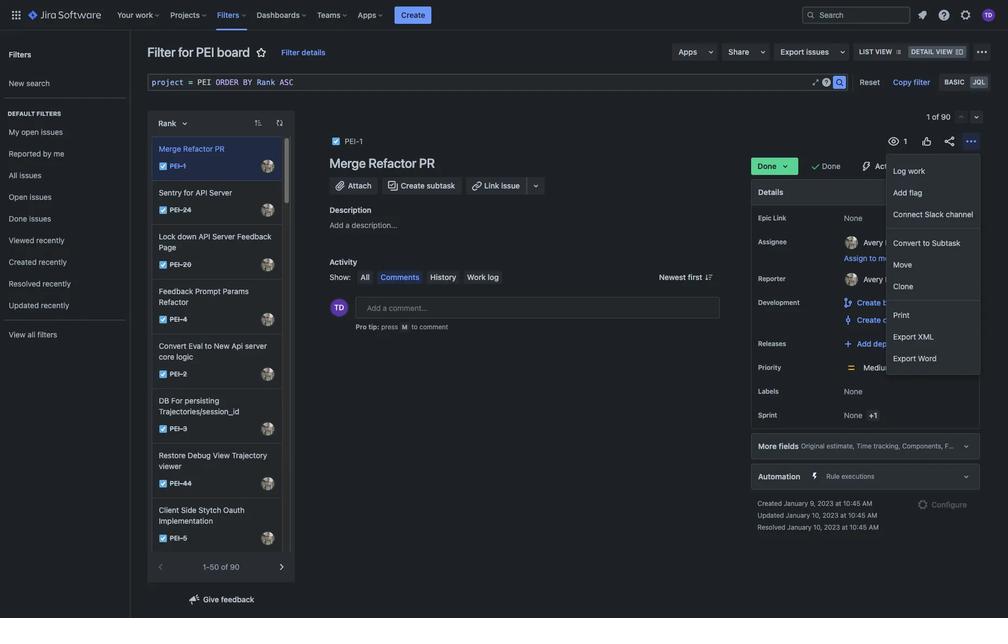 Task type: locate. For each thing, give the bounding box(es) containing it.
filter for filter details
[[281, 48, 300, 57]]

work inside dropdown button
[[135, 10, 153, 19]]

refactor up the done issue: pei-1 element
[[183, 144, 213, 153]]

pei- down page
[[170, 261, 183, 269]]

2 view from the left
[[936, 48, 953, 56]]

1 horizontal spatial created
[[758, 500, 782, 508]]

1 horizontal spatial apps
[[679, 47, 697, 56]]

2 horizontal spatial 1
[[927, 112, 930, 121]]

0 horizontal spatial done
[[9, 214, 27, 223]]

task image for db for persisting trajectories/session_id
[[159, 425, 167, 434]]

details
[[758, 188, 783, 197]]

issues for open issues
[[30, 192, 52, 201]]

0 vertical spatial 90
[[941, 112, 951, 121]]

create inside the create commit popup button
[[857, 315, 881, 325]]

filter
[[147, 44, 175, 60], [281, 48, 300, 57]]

avery lamp image for restore debug view trajectory viewer
[[261, 477, 274, 490]]

0 vertical spatial filters
[[217, 10, 239, 19]]

done
[[758, 162, 777, 171], [822, 162, 841, 171], [9, 214, 27, 223]]

refactor down copy link to issue icon
[[368, 156, 416, 171]]

lamp down move
[[885, 275, 905, 284]]

link right epic
[[773, 214, 786, 222]]

task image left 'done issue: pei-4' element
[[159, 315, 167, 324]]

rank inside dropdown button
[[158, 119, 176, 128]]

for for filter
[[178, 44, 193, 60]]

avery lamp image for db for persisting trajectories/session_id
[[261, 423, 274, 436]]

1 vertical spatial merge
[[330, 156, 366, 171]]

1 vertical spatial server
[[212, 232, 235, 241]]

0 horizontal spatial feedback
[[159, 287, 193, 296]]

1 vertical spatial pei
[[197, 78, 211, 87]]

all issues
[[9, 171, 41, 180]]

pei- down feedback prompt params refactor
[[170, 316, 183, 324]]

epic link
[[758, 214, 786, 222]]

recently up created recently
[[36, 236, 65, 245]]

me left move
[[878, 254, 889, 263]]

convert inside 'button'
[[893, 238, 921, 247]]

JQL query field
[[149, 75, 811, 90]]

44
[[183, 480, 192, 488]]

me inside reported by me link
[[54, 149, 64, 158]]

view left all
[[9, 330, 26, 339]]

pei- down implementation
[[170, 535, 183, 543]]

done button
[[751, 158, 798, 175]]

task image left the "done issue: pei-44" element in the left of the page
[[159, 480, 167, 488]]

issues right open
[[41, 127, 63, 136]]

export word link
[[887, 347, 980, 369]]

convert up core on the left bottom
[[159, 341, 186, 351]]

1 vertical spatial avery lamp
[[864, 275, 905, 284]]

0 horizontal spatial add
[[330, 221, 344, 230]]

task image left the done issue: pei-1 element
[[159, 162, 167, 171]]

group containing log work
[[887, 157, 980, 228]]

api for down
[[199, 232, 210, 241]]

0 vertical spatial rank
[[257, 78, 275, 87]]

link issue button
[[466, 177, 527, 195]]

1 horizontal spatial updated
[[758, 512, 784, 520]]

create inside create subtask button
[[401, 181, 425, 190]]

Add a comment… field
[[356, 297, 720, 319]]

first
[[688, 273, 702, 282]]

all up "open"
[[9, 171, 17, 180]]

0 vertical spatial all
[[9, 171, 17, 180]]

0 vertical spatial created
[[9, 257, 37, 266]]

api for for
[[196, 188, 207, 197]]

create right apps popup button
[[401, 10, 425, 19]]

work right log
[[908, 166, 925, 175]]

add left a
[[330, 221, 344, 230]]

of right 50
[[221, 563, 228, 572]]

recently for updated recently
[[41, 301, 69, 310]]

1 avery lamp image from the top
[[261, 204, 274, 217]]

1 vertical spatial created
[[758, 500, 782, 508]]

work inside button
[[908, 166, 925, 175]]

1 vertical spatial resolved
[[758, 524, 785, 532]]

move button
[[887, 254, 980, 275]]

1 up sentry for api server
[[183, 162, 186, 170]]

1 of 90
[[927, 112, 951, 121]]

for
[[178, 44, 193, 60], [184, 188, 193, 197]]

my
[[9, 127, 19, 136]]

created january 9, 2023 at 10:45 am updated january 10, 2023 at 10:45 am resolved january 10, 2023 at 10:45 am
[[758, 500, 879, 532]]

done issue: pei-5 element
[[170, 534, 187, 543]]

down
[[178, 232, 196, 241]]

0 horizontal spatial pei-1
[[170, 162, 186, 170]]

1 none from the top
[[844, 214, 863, 223]]

resolved down created recently
[[9, 279, 41, 288]]

branch
[[883, 298, 908, 307]]

all inside button
[[361, 273, 370, 282]]

work for log work
[[908, 166, 925, 175]]

to left subtask
[[923, 238, 930, 247]]

avery up assign to me
[[864, 238, 883, 247]]

to right "assign"
[[869, 254, 876, 263]]

server right 'down'
[[212, 232, 235, 241]]

recently for created recently
[[39, 257, 67, 266]]

0 vertical spatial 10:45
[[843, 500, 860, 508]]

create down create branch
[[857, 315, 881, 325]]

filter inside popup button
[[281, 48, 300, 57]]

filter up project
[[147, 44, 175, 60]]

apps left open pluggable items dropdown icon
[[679, 47, 697, 56]]

convert inside convert eval to new api server core logic
[[159, 341, 186, 351]]

created down automation
[[758, 500, 782, 508]]

group containing print
[[887, 301, 980, 372]]

reporter pin to top. only you can see pinned fields. image
[[788, 275, 797, 283]]

feedback inside feedback prompt params refactor
[[159, 287, 193, 296]]

filters up board
[[217, 10, 239, 19]]

0 vertical spatial updated
[[9, 301, 39, 310]]

channel
[[946, 209, 973, 219]]

sentry
[[159, 188, 182, 197]]

view right debug
[[213, 451, 230, 460]]

2 avery lamp from the top
[[864, 275, 905, 284]]

merge up the done issue: pei-1 element
[[159, 144, 181, 153]]

recently down viewed recently link
[[39, 257, 67, 266]]

avery lamp up assign to me
[[864, 238, 905, 247]]

me inside assign to me button
[[878, 254, 889, 263]]

add up 'medium'
[[857, 339, 871, 348]]

banner
[[0, 0, 1008, 30]]

detail view
[[911, 48, 953, 56]]

trajectory
[[232, 451, 267, 460]]

rank
[[257, 78, 275, 87], [158, 119, 176, 128]]

0 vertical spatial convert
[[893, 238, 921, 247]]

convert up assign to me button
[[893, 238, 921, 247]]

create inside create branch link
[[857, 298, 881, 307]]

avery lamp image for lock down api server feedback page
[[261, 259, 274, 272]]

4 avery lamp image from the top
[[261, 423, 274, 436]]

2 vertical spatial 1
[[183, 162, 186, 170]]

0 horizontal spatial updated
[[9, 301, 39, 310]]

sprint
[[758, 411, 777, 419]]

0 horizontal spatial work
[[135, 10, 153, 19]]

0 vertical spatial pei-1
[[345, 137, 363, 146]]

of
[[932, 112, 939, 121], [221, 563, 228, 572]]

refactor up 'pei-4'
[[159, 298, 189, 307]]

1-
[[203, 563, 210, 572]]

0 vertical spatial server
[[209, 188, 232, 197]]

recently down resolved recently link
[[41, 301, 69, 310]]

issues right "open"
[[30, 192, 52, 201]]

2 avery lamp image from the top
[[261, 259, 274, 272]]

task image left done issue: pei-5 element
[[159, 534, 167, 543]]

new inside convert eval to new api server core logic
[[214, 341, 229, 351]]

filters inside dropdown button
[[217, 10, 239, 19]]

search image
[[806, 11, 815, 19]]

by
[[243, 78, 252, 87]]

1 vertical spatial of
[[221, 563, 228, 572]]

filters inside 'group'
[[37, 110, 61, 117]]

avery lamp image for sentry for api server
[[261, 204, 274, 217]]

task image
[[332, 137, 340, 146], [159, 162, 167, 171], [159, 206, 167, 215], [159, 370, 167, 379], [159, 480, 167, 488]]

priority
[[758, 364, 781, 372]]

0 horizontal spatial created
[[9, 257, 37, 266]]

create inside create button
[[401, 10, 425, 19]]

to inside button
[[869, 254, 876, 263]]

pei right the = at the top left of the page
[[197, 78, 211, 87]]

1 vertical spatial merge refactor pr
[[330, 156, 435, 171]]

2 horizontal spatial add
[[893, 188, 907, 197]]

0 vertical spatial merge
[[159, 144, 181, 153]]

export for export issues
[[781, 47, 804, 56]]

jira software image
[[28, 8, 101, 21], [28, 8, 101, 21]]

0 vertical spatial api
[[196, 188, 207, 197]]

1
[[927, 112, 930, 121], [359, 137, 363, 146], [183, 162, 186, 170]]

4
[[183, 316, 187, 324]]

2 vertical spatial group
[[887, 301, 980, 372]]

development
[[758, 299, 800, 307]]

0 vertical spatial avery
[[864, 238, 883, 247]]

1 vertical spatial avery lamp image
[[261, 259, 274, 272]]

view for detail view
[[936, 48, 953, 56]]

basic
[[944, 78, 965, 86]]

issues left open export issues dropdown image
[[806, 47, 829, 56]]

merge down pei-1 link
[[330, 156, 366, 171]]

open export issues dropdown image
[[836, 46, 849, 59]]

create up create commit
[[857, 298, 881, 307]]

to right the eval
[[205, 341, 212, 351]]

0 vertical spatial lamp
[[885, 238, 905, 247]]

api right sentry
[[196, 188, 207, 197]]

issues inside button
[[806, 47, 829, 56]]

pei- for sentry for api server
[[170, 206, 183, 214]]

server
[[245, 341, 267, 351]]

0 horizontal spatial 90
[[230, 563, 240, 572]]

server inside the lock down api server feedback page
[[212, 232, 235, 241]]

avery lamp image
[[261, 204, 274, 217], [261, 259, 274, 272], [261, 477, 274, 490]]

avery
[[864, 238, 883, 247], [864, 275, 883, 284]]

20
[[183, 261, 191, 269]]

refresh image
[[275, 119, 284, 127]]

4 task image from the top
[[159, 534, 167, 543]]

recently down created recently link
[[43, 279, 71, 288]]

to inside 'button'
[[923, 238, 930, 247]]

90
[[941, 112, 951, 121], [230, 563, 240, 572]]

pei
[[196, 44, 214, 60], [197, 78, 211, 87]]

1 vertical spatial none
[[844, 387, 863, 396]]

5 avery lamp image from the top
[[261, 532, 274, 545]]

view for list view
[[875, 48, 892, 56]]

apps right teams popup button
[[358, 10, 376, 19]]

link web pages and more image
[[530, 179, 543, 192]]

link
[[484, 181, 499, 190], [773, 214, 786, 222]]

done inside default filters 'group'
[[9, 214, 27, 223]]

me right by
[[54, 149, 64, 158]]

more fields element
[[751, 434, 981, 460]]

give feedback
[[203, 595, 254, 604]]

2 vertical spatial 2023
[[824, 524, 840, 532]]

work right 'your'
[[135, 10, 153, 19]]

created for created recently
[[9, 257, 37, 266]]

1 vertical spatial pr
[[419, 156, 435, 171]]

1 lamp from the top
[[885, 238, 905, 247]]

issues up viewed recently
[[29, 214, 51, 223]]

newest first button
[[653, 271, 720, 284]]

pei- for lock down api server feedback page
[[170, 261, 183, 269]]

avery lamp image for feedback prompt params refactor
[[261, 313, 274, 326]]

1 horizontal spatial feedback
[[237, 232, 271, 241]]

0 horizontal spatial all
[[9, 171, 17, 180]]

help image
[[938, 8, 951, 21]]

order by image
[[178, 117, 191, 130]]

filter for pei board
[[147, 44, 250, 60]]

your profile and settings image
[[982, 8, 995, 21]]

rank left order by icon
[[158, 119, 176, 128]]

1 horizontal spatial work
[[908, 166, 925, 175]]

oauth
[[223, 506, 245, 515]]

issues for done issues
[[29, 214, 51, 223]]

create for create branch
[[857, 298, 881, 307]]

work for your work
[[135, 10, 153, 19]]

api right 'down'
[[199, 232, 210, 241]]

0 horizontal spatial view
[[875, 48, 892, 56]]

apps inside apps popup button
[[358, 10, 376, 19]]

1 horizontal spatial done
[[758, 162, 777, 171]]

search image
[[833, 76, 846, 89]]

create subtask
[[401, 181, 455, 190]]

params
[[223, 287, 249, 296]]

filters up new search
[[9, 50, 31, 59]]

90 right 50
[[230, 563, 240, 572]]

export down add deployment dropdown button
[[893, 354, 916, 363]]

server for for
[[209, 188, 232, 197]]

me for reported by me
[[54, 149, 64, 158]]

3 avery lamp image from the top
[[261, 477, 274, 490]]

create left the subtask
[[401, 181, 425, 190]]

0 vertical spatial avery lamp
[[864, 238, 905, 247]]

export down the create commit popup button
[[893, 332, 916, 341]]

new left search
[[9, 78, 24, 88]]

for up 24
[[184, 188, 193, 197]]

0 vertical spatial 2023
[[818, 500, 834, 508]]

1 group from the top
[[887, 157, 980, 228]]

apps button
[[355, 6, 387, 24]]

1 avery lamp from the top
[[864, 238, 905, 247]]

create
[[401, 10, 425, 19], [401, 181, 425, 190], [857, 298, 881, 307], [857, 315, 881, 325]]

filters right all
[[37, 330, 57, 339]]

updated inside created january 9, 2023 at 10:45 am updated january 10, 2023 at 10:45 am resolved january 10, 2023 at 10:45 am
[[758, 512, 784, 520]]

pei- down logic
[[170, 370, 183, 379]]

open share dialog image
[[757, 46, 770, 59]]

teams
[[317, 10, 340, 19]]

add inside add flag button
[[893, 188, 907, 197]]

new left api
[[214, 341, 229, 351]]

comments
[[381, 273, 419, 282]]

export inside button
[[781, 47, 804, 56]]

convert for convert eval to new api server core logic
[[159, 341, 186, 351]]

lamp
[[885, 238, 905, 247], [885, 275, 905, 284]]

updated down automation
[[758, 512, 784, 520]]

done issue: pei-3 element
[[170, 425, 187, 434]]

merge refactor pr up the done issue: pei-1 element
[[159, 144, 225, 153]]

0 horizontal spatial of
[[221, 563, 228, 572]]

m
[[402, 324, 407, 331]]

pei left board
[[196, 44, 214, 60]]

pro
[[356, 323, 367, 331]]

Search field
[[802, 6, 911, 24]]

new search
[[9, 78, 50, 88]]

avery down assign to me
[[864, 275, 883, 284]]

pro tip: press m to comment
[[356, 323, 448, 331]]

1 horizontal spatial me
[[878, 254, 889, 263]]

view right detail
[[936, 48, 953, 56]]

labels
[[758, 388, 779, 396]]

default filters group
[[4, 99, 126, 320]]

pei- down sentry
[[170, 206, 183, 214]]

task image for convert eval to new api server core logic
[[159, 370, 167, 379]]

for for sentry
[[184, 188, 193, 197]]

all inside default filters 'group'
[[9, 171, 17, 180]]

1 vertical spatial add
[[330, 221, 344, 230]]

created inside created recently link
[[9, 257, 37, 266]]

create for create
[[401, 10, 425, 19]]

1 horizontal spatial view
[[213, 451, 230, 460]]

task image for feedback prompt params refactor
[[159, 315, 167, 324]]

0 vertical spatial avery lamp image
[[261, 204, 274, 217]]

executions
[[842, 473, 875, 481]]

components,
[[902, 442, 943, 451]]

your work
[[117, 10, 153, 19]]

actions image
[[965, 135, 978, 148]]

1 vertical spatial 10:45
[[848, 512, 865, 520]]

all for all issues
[[9, 171, 17, 180]]

export right open share dialog icon
[[781, 47, 804, 56]]

issues for all issues
[[19, 171, 41, 180]]

server up the lock down api server feedback page
[[209, 188, 232, 197]]

pei- for merge refactor pr
[[170, 162, 183, 170]]

1 horizontal spatial rank
[[257, 78, 275, 87]]

1 avery from the top
[[864, 238, 883, 247]]

copy link to issue image
[[361, 137, 369, 145]]

2 vertical spatial add
[[857, 339, 871, 348]]

estimate,
[[827, 442, 855, 451]]

pei- for feedback prompt params refactor
[[170, 316, 183, 324]]

viewer
[[159, 462, 182, 471]]

created inside created january 9, 2023 at 10:45 am updated january 10, 2023 at 10:45 am resolved january 10, 2023 at 10:45 am
[[758, 500, 782, 508]]

pei- up sentry
[[170, 162, 183, 170]]

apps button
[[672, 43, 718, 61]]

0 vertical spatial none
[[844, 214, 863, 223]]

0 vertical spatial add
[[893, 188, 907, 197]]

0 vertical spatial filters
[[37, 110, 61, 117]]

task image left done issue: pei-20 element
[[159, 261, 167, 269]]

add inside add deployment dropdown button
[[857, 339, 871, 348]]

filters up my open issues
[[37, 110, 61, 117]]

convert eval to new api server core logic
[[159, 341, 267, 362]]

link left issue
[[484, 181, 499, 190]]

newest first
[[659, 273, 702, 282]]

1 up attach on the top left
[[359, 137, 363, 146]]

1 vertical spatial rank
[[158, 119, 176, 128]]

3 group from the top
[[887, 301, 980, 372]]

for up the = at the top left of the page
[[178, 44, 193, 60]]

updated recently
[[9, 301, 69, 310]]

pei- up restore
[[170, 425, 183, 433]]

pei- left copy link to issue icon
[[345, 137, 359, 146]]

1 vertical spatial 90
[[230, 563, 240, 572]]

done issues link
[[4, 208, 126, 230]]

0 vertical spatial new
[[9, 78, 24, 88]]

filter left details
[[281, 48, 300, 57]]

pei- for convert eval to new api server core logic
[[170, 370, 183, 379]]

0 horizontal spatial link
[[484, 181, 499, 190]]

1 vertical spatial work
[[908, 166, 925, 175]]

created recently link
[[4, 251, 126, 273]]

1 view from the left
[[875, 48, 892, 56]]

2 vertical spatial at
[[842, 524, 848, 532]]

of up the vote options: no one has voted for this issue yet. icon
[[932, 112, 939, 121]]

1 avery lamp image from the top
[[261, 160, 274, 173]]

all
[[28, 330, 35, 339]]

apps inside apps button
[[679, 47, 697, 56]]

0 horizontal spatial apps
[[358, 10, 376, 19]]

reset
[[860, 78, 880, 87]]

assign to me button
[[844, 253, 969, 264]]

90 up share image
[[941, 112, 951, 121]]

1 vertical spatial january
[[786, 512, 810, 520]]

1 horizontal spatial view
[[936, 48, 953, 56]]

group
[[887, 157, 980, 228], [887, 229, 980, 300], [887, 301, 980, 372]]

3 none from the top
[[844, 411, 863, 420]]

task image
[[159, 261, 167, 269], [159, 315, 167, 324], [159, 425, 167, 434], [159, 534, 167, 543]]

2 avery from the top
[[864, 275, 883, 284]]

2 task image from the top
[[159, 315, 167, 324]]

task image left "done issue: pei-24" element
[[159, 206, 167, 215]]

sort ascending image
[[254, 119, 262, 127]]

pr up create subtask
[[419, 156, 435, 171]]

am
[[862, 500, 872, 508], [867, 512, 877, 520], [869, 524, 879, 532]]

1 horizontal spatial new
[[214, 341, 229, 351]]

updated recently link
[[4, 295, 126, 317]]

feedback inside the lock down api server feedback page
[[237, 232, 271, 241]]

2 vertical spatial none
[[844, 411, 863, 420]]

add for add flag
[[893, 188, 907, 197]]

add left flag
[[893, 188, 907, 197]]

0 horizontal spatial rank
[[158, 119, 176, 128]]

apps
[[358, 10, 376, 19], [679, 47, 697, 56]]

1 vertical spatial view
[[213, 451, 230, 460]]

menu bar
[[355, 271, 504, 284]]

created down viewed
[[9, 257, 37, 266]]

all issues link
[[4, 165, 126, 186]]

pei-1 up attach button
[[345, 137, 363, 146]]

1 up the vote options: no one has voted for this issue yet. icon
[[927, 112, 930, 121]]

work log button
[[464, 271, 502, 284]]

pei- for restore debug view trajectory viewer
[[170, 480, 183, 488]]

1 vertical spatial api
[[199, 232, 210, 241]]

view all filters
[[9, 330, 57, 339]]

your
[[117, 10, 133, 19]]

api
[[232, 341, 243, 351]]

1 vertical spatial apps
[[679, 47, 697, 56]]

3 avery lamp image from the top
[[261, 368, 274, 381]]

1 task image from the top
[[159, 261, 167, 269]]

pei inside jql query field
[[197, 78, 211, 87]]

0 vertical spatial feedback
[[237, 232, 271, 241]]

feedback
[[237, 232, 271, 241], [159, 287, 193, 296]]

updated
[[9, 301, 39, 310], [758, 512, 784, 520]]

avery lamp image for merge refactor pr
[[261, 160, 274, 173]]

me for assign to me
[[878, 254, 889, 263]]

0 vertical spatial me
[[54, 149, 64, 158]]

1 horizontal spatial filter
[[281, 48, 300, 57]]

0 vertical spatial resolved
[[9, 279, 41, 288]]

description
[[330, 205, 371, 215]]

implementation
[[159, 517, 213, 526]]

all right "show:"
[[361, 273, 370, 282]]

1 vertical spatial new
[[214, 341, 229, 351]]

view right list
[[875, 48, 892, 56]]

lamp up assign to me button
[[885, 238, 905, 247]]

new
[[9, 78, 24, 88], [214, 341, 229, 351]]

pei-1 up sentry
[[170, 162, 186, 170]]

pei for for
[[196, 44, 214, 60]]

2 group from the top
[[887, 229, 980, 300]]

pei- down viewer
[[170, 480, 183, 488]]

settings image
[[959, 8, 972, 21]]

pei-3
[[170, 425, 187, 433]]

share image
[[943, 135, 956, 148]]

avery lamp
[[864, 238, 905, 247], [864, 275, 905, 284]]

appswitcher icon image
[[10, 8, 23, 21]]

updated down resolved recently
[[9, 301, 39, 310]]

2 avery lamp image from the top
[[261, 313, 274, 326]]

3 task image from the top
[[159, 425, 167, 434]]

avery lamp image
[[261, 160, 274, 173], [261, 313, 274, 326], [261, 368, 274, 381], [261, 423, 274, 436], [261, 532, 274, 545]]

open pluggable items dropdown image
[[705, 46, 718, 59]]

api inside the lock down api server feedback page
[[199, 232, 210, 241]]

merge refactor pr down copy link to issue icon
[[330, 156, 435, 171]]

+1 button
[[867, 409, 880, 422]]

avery lamp up create branch
[[864, 275, 905, 284]]

0 horizontal spatial new
[[9, 78, 24, 88]]

0 vertical spatial work
[[135, 10, 153, 19]]

eval
[[188, 341, 203, 351]]

done issue: pei-4 element
[[170, 315, 187, 324]]

1 horizontal spatial all
[[361, 273, 370, 282]]

1 vertical spatial pei-1
[[170, 162, 186, 170]]

pr up sentry for api server
[[215, 144, 225, 153]]



Task type: vqa. For each thing, say whether or not it's contained in the screenshot.


Task type: describe. For each thing, give the bounding box(es) containing it.
editor image
[[811, 78, 820, 87]]

2 lamp from the top
[[885, 275, 905, 284]]

reported by me
[[9, 149, 64, 158]]

logic
[[176, 352, 193, 362]]

0 horizontal spatial merge
[[159, 144, 181, 153]]

project = pei order by rank asc
[[152, 78, 293, 87]]

view all filters link
[[4, 324, 126, 346]]

0 vertical spatial pr
[[215, 144, 225, 153]]

0 vertical spatial 10,
[[812, 512, 821, 520]]

avery lamp image for client side stytch oauth implementation
[[261, 532, 274, 545]]

done issue: pei-1 element
[[170, 162, 186, 171]]

new inside new search link
[[9, 78, 24, 88]]

1-50 of 90
[[203, 563, 240, 572]]

more
[[758, 442, 777, 451]]

done image
[[809, 160, 822, 173]]

avery lamp image for convert eval to new api server core logic
[[261, 368, 274, 381]]

0 horizontal spatial merge refactor pr
[[159, 144, 225, 153]]

done inside dropdown button
[[758, 162, 777, 171]]

export issues
[[781, 47, 829, 56]]

description...
[[352, 221, 397, 230]]

actions button
[[854, 158, 924, 175]]

1 vertical spatial link
[[773, 214, 786, 222]]

create for create subtask
[[401, 181, 425, 190]]

view inside restore debug view trajectory viewer
[[213, 451, 230, 460]]

2 horizontal spatial done
[[822, 162, 841, 171]]

task image for sentry for api server
[[159, 206, 167, 215]]

1 horizontal spatial 1
[[359, 137, 363, 146]]

pei for =
[[197, 78, 211, 87]]

add deployment
[[857, 339, 916, 348]]

1 vertical spatial am
[[867, 512, 877, 520]]

vote options: no one has voted for this issue yet. image
[[920, 135, 933, 148]]

task image for restore debug view trajectory viewer
[[159, 480, 167, 488]]

0 vertical spatial 1
[[927, 112, 930, 121]]

give
[[203, 595, 219, 604]]

export for export word
[[893, 354, 916, 363]]

share
[[728, 47, 749, 56]]

viewed
[[9, 236, 34, 245]]

next page image
[[275, 561, 288, 574]]

1 horizontal spatial pei-1
[[345, 137, 363, 146]]

print
[[893, 310, 910, 320]]

updated inside default filters 'group'
[[9, 301, 39, 310]]

1 vertical spatial 10,
[[813, 524, 822, 532]]

task image left pei-1 link
[[332, 137, 340, 146]]

convert for convert to subtask
[[893, 238, 921, 247]]

2 vertical spatial january
[[787, 524, 812, 532]]

print link
[[887, 304, 980, 326]]

all for all
[[361, 273, 370, 282]]

add for add deployment
[[857, 339, 871, 348]]

refactor inside feedback prompt params refactor
[[159, 298, 189, 307]]

0 vertical spatial am
[[862, 500, 872, 508]]

9,
[[810, 500, 816, 508]]

slack
[[925, 209, 944, 219]]

share button
[[722, 43, 770, 61]]

export for export xml
[[893, 332, 916, 341]]

by
[[43, 149, 52, 158]]

3
[[183, 425, 187, 433]]

recently for resolved recently
[[43, 279, 71, 288]]

to right 'm'
[[411, 323, 418, 331]]

create branch
[[857, 298, 908, 307]]

open
[[21, 127, 39, 136]]

0 vertical spatial january
[[784, 500, 808, 508]]

sentry for api server
[[159, 188, 232, 197]]

notifications image
[[916, 8, 929, 21]]

star filter for pei board image
[[255, 46, 268, 59]]

issues for export issues
[[806, 47, 829, 56]]

task image for client side stytch oauth implementation
[[159, 534, 167, 543]]

done issues
[[9, 214, 51, 223]]

convert to subtask button
[[887, 232, 980, 254]]

create branch link
[[840, 294, 955, 312]]

task image for lock down api server feedback page
[[159, 261, 167, 269]]

actions
[[875, 162, 902, 171]]

reset button
[[853, 74, 887, 91]]

connect
[[893, 209, 923, 219]]

open issues link
[[4, 186, 126, 208]]

for
[[171, 396, 183, 405]]

assignee
[[758, 238, 787, 246]]

export issues button
[[774, 43, 849, 61]]

done issue: pei-20 element
[[170, 260, 191, 270]]

dashboards button
[[253, 6, 311, 24]]

24
[[183, 206, 191, 214]]

pei-24
[[170, 206, 191, 214]]

log
[[893, 166, 906, 175]]

resolved inside default filters 'group'
[[9, 279, 41, 288]]

done issue: pei-44 element
[[170, 479, 192, 489]]

group containing convert to subtask
[[887, 229, 980, 300]]

deployment
[[873, 339, 916, 348]]

2 vertical spatial 10:45
[[850, 524, 867, 532]]

sidebar navigation image
[[118, 43, 142, 65]]

attach button
[[330, 177, 378, 195]]

1 horizontal spatial merge refactor pr
[[330, 156, 435, 171]]

lock
[[159, 232, 175, 241]]

1 horizontal spatial pr
[[419, 156, 435, 171]]

0 vertical spatial refactor
[[183, 144, 213, 153]]

1 vertical spatial at
[[840, 512, 846, 520]]

open issues
[[9, 192, 52, 201]]

2 vertical spatial am
[[869, 524, 879, 532]]

labels pin to top. only you can see pinned fields. image
[[781, 388, 790, 396]]

menu bar containing all
[[355, 271, 504, 284]]

create button
[[395, 6, 432, 24]]

1 horizontal spatial 90
[[941, 112, 951, 121]]

resolved inside created january 9, 2023 at 10:45 am updated january 10, 2023 at 10:45 am resolved january 10, 2023 at 10:45 am
[[758, 524, 785, 532]]

pei-2
[[170, 370, 187, 379]]

done issue: pei-24 element
[[170, 206, 191, 215]]

banner containing your work
[[0, 0, 1008, 30]]

projects
[[170, 10, 200, 19]]

create commit
[[857, 315, 910, 325]]

clone
[[893, 282, 913, 291]]

profile image of tariq douglas image
[[331, 299, 348, 317]]

tip:
[[368, 323, 379, 331]]

reporter
[[758, 275, 786, 283]]

0 horizontal spatial 1
[[183, 162, 186, 170]]

project
[[152, 78, 184, 87]]

filter for filter for pei board
[[147, 44, 175, 60]]

pei-1 link
[[345, 135, 363, 148]]

0 horizontal spatial filters
[[9, 50, 31, 59]]

show:
[[330, 273, 351, 282]]

created for created january 9, 2023 at 10:45 am updated january 10, 2023 at 10:45 am resolved january 10, 2023 at 10:45 am
[[758, 500, 782, 508]]

add flag
[[893, 188, 922, 197]]

attach
[[348, 181, 372, 190]]

done issue: pei-2 element
[[170, 370, 187, 379]]

pei- for client side stytch oauth implementation
[[170, 535, 183, 543]]

medium
[[864, 363, 892, 372]]

0 vertical spatial at
[[835, 500, 841, 508]]

releases
[[758, 340, 786, 348]]

primary element
[[7, 0, 802, 30]]

recently for viewed recently
[[36, 236, 65, 245]]

1 vertical spatial filters
[[37, 330, 57, 339]]

link inside button
[[484, 181, 499, 190]]

task image for merge refactor pr
[[159, 162, 167, 171]]

rank inside jql query field
[[257, 78, 275, 87]]

activity
[[330, 257, 357, 267]]

restore debug view trajectory viewer
[[159, 451, 267, 471]]

import and bulk change issues; go back to the old issue search image
[[976, 46, 989, 59]]

2
[[183, 370, 187, 379]]

pei-4
[[170, 316, 187, 324]]

create for create commit
[[857, 315, 881, 325]]

new search link
[[4, 73, 126, 94]]

rule executions
[[826, 473, 875, 481]]

1 vertical spatial refactor
[[368, 156, 416, 171]]

details
[[302, 48, 325, 57]]

add for add a description...
[[330, 221, 344, 230]]

viewed recently link
[[4, 230, 126, 251]]

db
[[159, 396, 169, 405]]

jql
[[973, 78, 985, 86]]

0 vertical spatial of
[[932, 112, 939, 121]]

pei-5
[[170, 535, 187, 543]]

created recently
[[9, 257, 67, 266]]

stytch
[[199, 506, 221, 515]]

server for down
[[212, 232, 235, 241]]

pei- for db for persisting trajectories/session_id
[[170, 425, 183, 433]]

1 horizontal spatial merge
[[330, 156, 366, 171]]

newest first image
[[704, 273, 713, 282]]

2 none from the top
[[844, 387, 863, 396]]

client side stytch oauth implementation
[[159, 506, 245, 526]]

syntax help image
[[822, 78, 831, 87]]

restore
[[159, 451, 186, 460]]

0 vertical spatial view
[[9, 330, 26, 339]]

asc
[[280, 78, 293, 87]]

give feedback button
[[181, 591, 261, 609]]

tracking,
[[874, 442, 900, 451]]

add a description...
[[330, 221, 397, 230]]

to inside convert eval to new api server core logic
[[205, 341, 212, 351]]

1 vertical spatial 2023
[[823, 512, 839, 520]]

projects button
[[167, 6, 211, 24]]

client
[[159, 506, 179, 515]]

filter details button
[[275, 44, 332, 61]]

automation element
[[751, 464, 980, 490]]

commit
[[883, 315, 910, 325]]

copy filter
[[893, 78, 930, 87]]



